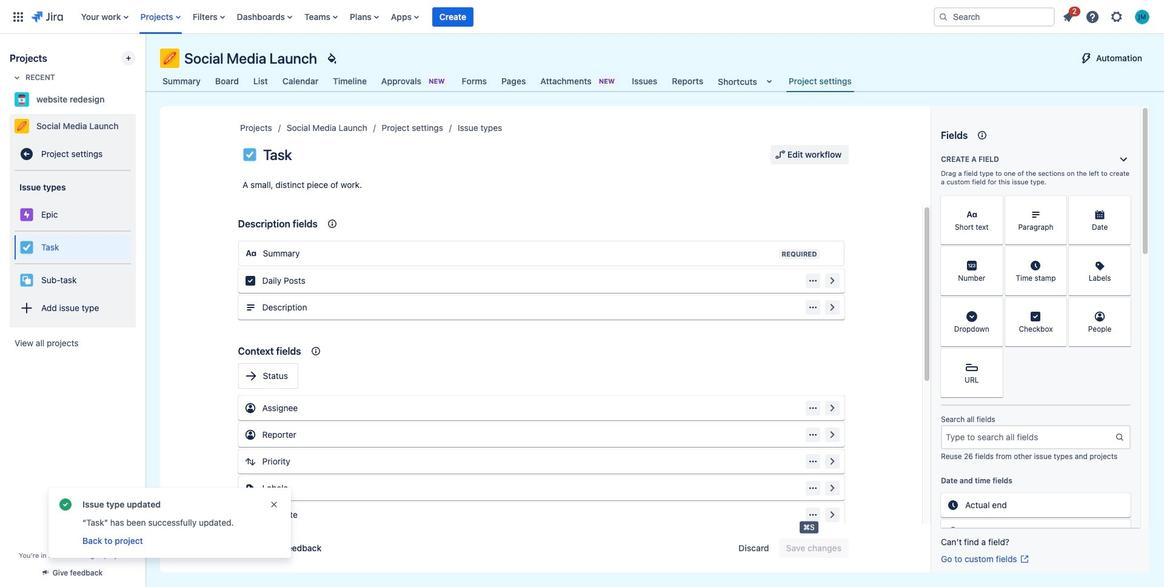 Task type: locate. For each thing, give the bounding box(es) containing it.
0 vertical spatial add to starred image
[[132, 92, 147, 107]]

1 horizontal spatial list item
[[1058, 5, 1081, 26]]

more actions for reporter image
[[808, 430, 818, 440]]

tab list
[[153, 70, 862, 92]]

notifications image
[[1062, 9, 1076, 24]]

due date - open field configuration image
[[825, 508, 840, 522]]

1 vertical spatial add to starred image
[[132, 119, 147, 133]]

success image
[[58, 497, 73, 512]]

list
[[75, 0, 924, 34], [1058, 5, 1157, 28]]

set project background image
[[325, 51, 339, 66]]

add issue type image
[[19, 301, 34, 315]]

Type to search all fields text field
[[943, 426, 1116, 448]]

group
[[771, 145, 849, 164], [15, 171, 131, 328], [15, 231, 131, 263], [732, 539, 849, 558]]

collapse recent projects image
[[10, 70, 24, 85]]

sidebar navigation image
[[132, 49, 159, 73]]

more actions for due date image
[[808, 510, 818, 520]]

jira image
[[32, 9, 63, 24], [32, 9, 63, 24]]

add to starred image
[[132, 92, 147, 107], [132, 119, 147, 133]]

list item
[[432, 0, 474, 34], [1058, 5, 1081, 26]]

daily posts - open field configuration image
[[825, 274, 840, 288]]

banner
[[0, 0, 1165, 34]]

description fields element
[[233, 207, 850, 325]]

more information image
[[987, 197, 1002, 212], [1051, 197, 1066, 212], [1116, 197, 1130, 212], [987, 299, 1002, 314], [1051, 299, 1066, 314]]

tooltip
[[800, 522, 819, 534]]

primary element
[[7, 0, 924, 34]]

reporter - open field configuration image
[[825, 428, 840, 442]]

0 horizontal spatial list
[[75, 0, 924, 34]]

more information about the context fields image
[[325, 217, 340, 231]]

list item inside list
[[1058, 5, 1081, 26]]

None search field
[[934, 7, 1055, 26]]

dismiss image
[[269, 500, 279, 510]]

0 horizontal spatial more information image
[[987, 248, 1002, 263]]

more information image
[[987, 248, 1002, 263], [1051, 248, 1066, 263], [1116, 299, 1130, 314]]

context fields element
[[233, 334, 850, 587]]



Task type: vqa. For each thing, say whether or not it's contained in the screenshot.
A
no



Task type: describe. For each thing, give the bounding box(es) containing it.
your profile and settings image
[[1136, 9, 1150, 24]]

0 horizontal spatial list item
[[432, 0, 474, 34]]

more actions for daily posts image
[[808, 276, 818, 286]]

Search field
[[934, 7, 1055, 26]]

more actions for assignee image
[[808, 403, 818, 413]]

1 horizontal spatial more information image
[[1051, 248, 1066, 263]]

description - open field configuration image
[[825, 300, 840, 315]]

help image
[[1086, 9, 1100, 24]]

1 horizontal spatial list
[[1058, 5, 1157, 28]]

1 add to starred image from the top
[[132, 92, 147, 107]]

more information about the context fields image
[[309, 344, 323, 359]]

assignee - open field configuration image
[[825, 401, 840, 416]]

2 horizontal spatial more information image
[[1116, 299, 1130, 314]]

create project image
[[124, 53, 133, 63]]

appswitcher icon image
[[11, 9, 25, 24]]

issue type icon image
[[243, 147, 257, 162]]

more actions for priority image
[[808, 457, 818, 466]]

priority - open field configuration image
[[825, 454, 840, 469]]

settings image
[[1110, 9, 1125, 24]]

2 add to starred image from the top
[[132, 119, 147, 133]]

more actions for description image
[[808, 303, 818, 312]]

this link will be opened in a new tab image
[[1020, 554, 1030, 564]]

automation image
[[1080, 51, 1094, 66]]

more actions for labels image
[[808, 483, 818, 493]]

search image
[[939, 12, 949, 22]]

more information about the fields image
[[976, 128, 990, 143]]

labels - open field configuration image
[[825, 481, 840, 496]]



